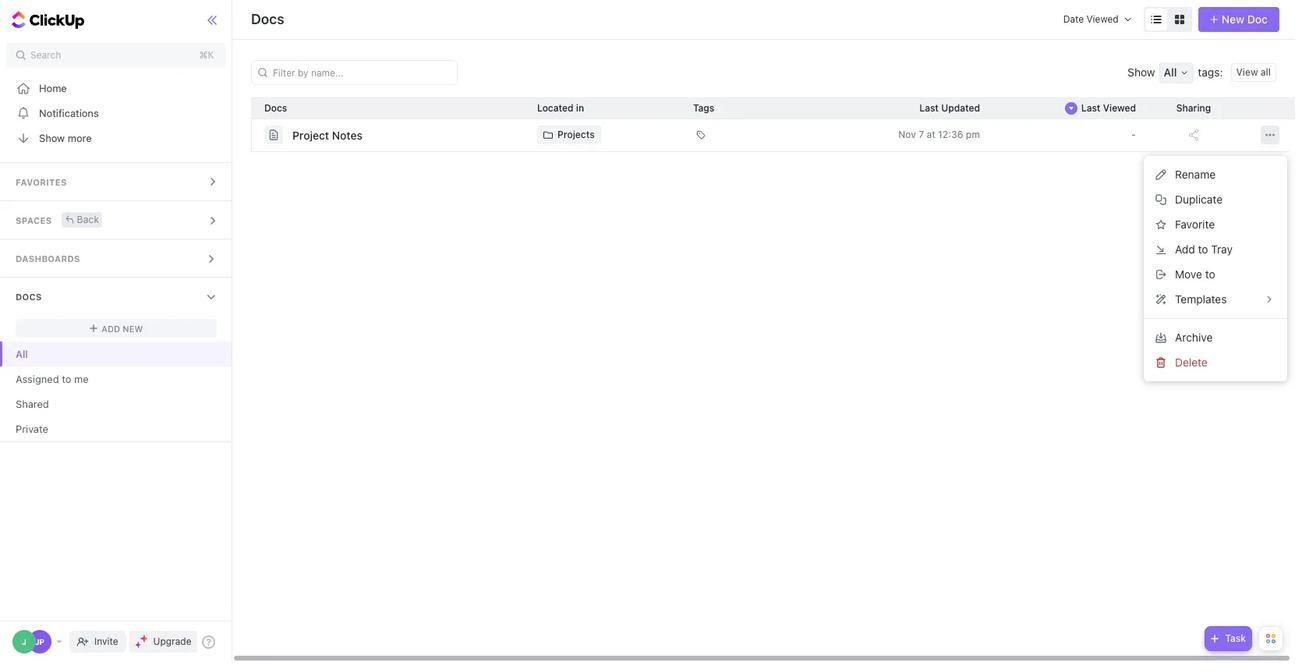 Task type: locate. For each thing, give the bounding box(es) containing it.
last left viewed
[[1081, 102, 1101, 114]]

to left tray
[[1198, 242, 1208, 256]]

0 vertical spatial show
[[1128, 66, 1155, 79]]

show up viewed
[[1128, 66, 1155, 79]]

show for show
[[1128, 66, 1155, 79]]

1 vertical spatial add
[[102, 323, 120, 333]]

new doc
[[1222, 12, 1268, 26]]

to inside add to tray button
[[1198, 242, 1208, 256]]

new
[[123, 323, 143, 333]]

nov
[[899, 129, 916, 140]]

last
[[920, 102, 939, 114], [1081, 102, 1101, 114]]

1 horizontal spatial show
[[1128, 66, 1155, 79]]

more
[[68, 131, 92, 144]]

show more
[[39, 131, 92, 144]]

1 horizontal spatial add
[[1175, 242, 1195, 256]]

new
[[1222, 12, 1245, 26]]

move
[[1175, 267, 1202, 281]]

notes
[[332, 128, 363, 142]]

to left me at the left of the page
[[62, 372, 71, 385]]

1 vertical spatial docs
[[16, 292, 42, 302]]

nov 7 at 12:36 pm
[[899, 129, 980, 140]]

0 horizontal spatial show
[[39, 131, 65, 144]]

delete button
[[1150, 350, 1281, 375]]

1 vertical spatial show
[[39, 131, 65, 144]]

tags
[[1198, 66, 1220, 79]]

templates
[[1175, 292, 1227, 306]]

show
[[1128, 66, 1155, 79], [39, 131, 65, 144]]

assigned
[[16, 372, 59, 385]]

move to button
[[1150, 262, 1281, 287]]

project
[[292, 128, 329, 142]]

show inside "sidebar" navigation
[[39, 131, 65, 144]]

tags
[[693, 102, 715, 114]]

last viewed
[[1081, 102, 1136, 114]]

add left new
[[102, 323, 120, 333]]

tray
[[1211, 242, 1233, 256]]

home link
[[0, 76, 233, 101]]

me
[[74, 372, 89, 385]]

favorites
[[16, 177, 67, 187]]

1 last from the left
[[920, 102, 939, 114]]

add up move on the right of page
[[1175, 242, 1195, 256]]

doc
[[1248, 12, 1268, 26]]

add new
[[102, 323, 143, 333]]

notifications
[[39, 106, 99, 119]]

0 vertical spatial docs
[[251, 11, 284, 27]]

0 horizontal spatial docs
[[16, 292, 42, 302]]

0 vertical spatial to
[[1198, 242, 1208, 256]]

Filter by name... text field
[[260, 61, 452, 84]]

0 horizontal spatial last
[[920, 102, 939, 114]]

to inside "sidebar" navigation
[[62, 372, 71, 385]]

templates button
[[1150, 287, 1281, 312]]

1 vertical spatial to
[[1205, 267, 1215, 281]]

2 last from the left
[[1081, 102, 1101, 114]]

shared
[[16, 397, 49, 410]]

last for last viewed
[[1081, 102, 1101, 114]]

add
[[1175, 242, 1195, 256], [102, 323, 120, 333]]

upgrade
[[153, 636, 191, 647]]

2 vertical spatial to
[[62, 372, 71, 385]]

in
[[576, 102, 584, 114]]

show for show more
[[39, 131, 65, 144]]

search
[[30, 49, 61, 61]]

favorites button
[[0, 163, 233, 200]]

move to button
[[1150, 262, 1281, 287]]

to for assigned
[[62, 372, 71, 385]]

⌘k
[[199, 49, 214, 61]]

archive button
[[1150, 325, 1281, 350]]

to right move on the right of page
[[1205, 267, 1215, 281]]

add for add new
[[102, 323, 120, 333]]

1 horizontal spatial last
[[1081, 102, 1101, 114]]

updated
[[941, 102, 980, 114]]

docs
[[251, 11, 284, 27], [16, 292, 42, 302]]

move to
[[1175, 267, 1215, 281]]

0 horizontal spatial add
[[102, 323, 120, 333]]

rename button
[[1150, 162, 1281, 187]]

to inside move to button
[[1205, 267, 1215, 281]]

sharing
[[1177, 102, 1211, 114]]

templates button
[[1150, 287, 1281, 312]]

favorite
[[1175, 218, 1215, 231]]

last up "at"
[[920, 102, 939, 114]]

add to tray
[[1175, 242, 1233, 256]]

-
[[1132, 129, 1136, 140]]

upgrade link
[[129, 631, 198, 653]]

sidebar navigation
[[0, 0, 233, 662]]

dashboards
[[16, 253, 80, 264]]

located
[[537, 102, 574, 114]]

add inside button
[[1175, 242, 1195, 256]]

to
[[1198, 242, 1208, 256], [1205, 267, 1215, 281], [62, 372, 71, 385]]

last for last updated
[[920, 102, 939, 114]]

task
[[1225, 632, 1246, 644]]

home
[[39, 81, 67, 94]]

0 vertical spatial add
[[1175, 242, 1195, 256]]

show left more
[[39, 131, 65, 144]]

add inside "sidebar" navigation
[[102, 323, 120, 333]]



Task type: vqa. For each thing, say whether or not it's contained in the screenshot.
Small Client Projects 'link'
no



Task type: describe. For each thing, give the bounding box(es) containing it.
notifications link
[[0, 101, 233, 126]]

viewed
[[1103, 102, 1136, 114]]

invite
[[94, 636, 118, 647]]

:
[[1220, 66, 1223, 79]]

at
[[927, 129, 936, 140]]

archive
[[1175, 331, 1213, 344]]

pm
[[966, 129, 980, 140]]

all
[[16, 347, 28, 360]]

delete
[[1175, 356, 1208, 369]]

projects
[[558, 129, 595, 140]]

rename
[[1175, 168, 1216, 181]]

project notes
[[292, 128, 363, 142]]

1 horizontal spatial docs
[[251, 11, 284, 27]]

add to tray button
[[1150, 237, 1281, 262]]

projects link
[[537, 126, 601, 144]]

docs inside "sidebar" navigation
[[16, 292, 42, 302]]

duplicate button
[[1150, 187, 1281, 212]]

tags :
[[1198, 66, 1223, 79]]

7
[[919, 129, 924, 140]]

favorite button
[[1150, 212, 1281, 237]]

to for move
[[1205, 267, 1215, 281]]

located in
[[537, 102, 584, 114]]

last updated
[[920, 102, 980, 114]]

private
[[16, 422, 48, 435]]

12:36
[[938, 129, 963, 140]]

to for add
[[1198, 242, 1208, 256]]

assigned to me
[[16, 372, 89, 385]]

back
[[77, 213, 99, 225]]

duplicate
[[1175, 193, 1223, 206]]

add for add to tray
[[1175, 242, 1195, 256]]

back link
[[61, 212, 102, 227]]



